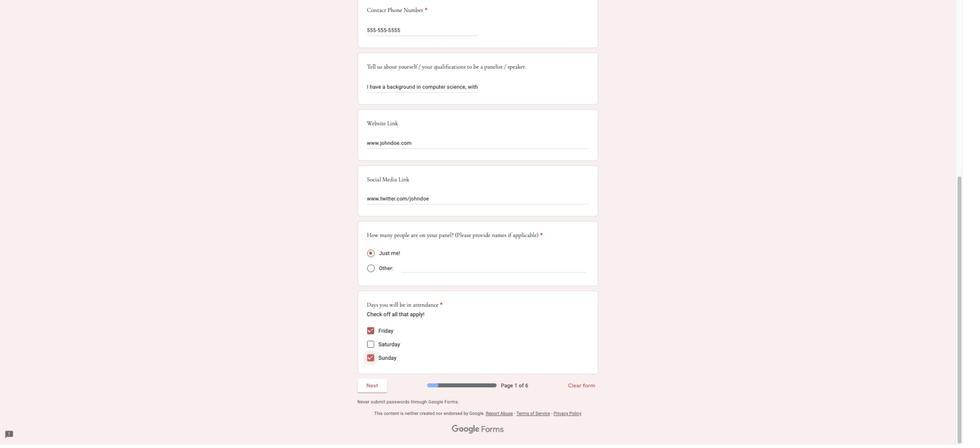 Task type: vqa. For each thing, say whether or not it's contained in the screenshot.
the Name before sharing
no



Task type: locate. For each thing, give the bounding box(es) containing it.
2 vertical spatial required question element
[[439, 300, 443, 309]]

friday image
[[367, 327, 374, 334]]

required question element
[[423, 6, 428, 15], [539, 231, 543, 240], [439, 300, 443, 309]]

required question element for first heading from the top
[[423, 6, 428, 15]]

sunday image
[[367, 355, 374, 362]]

progress bar
[[427, 384, 497, 388]]

heading
[[367, 6, 428, 15], [367, 231, 543, 240], [367, 300, 443, 309]]

0 horizontal spatial required question element
[[423, 6, 428, 15]]

1 horizontal spatial required question element
[[439, 300, 443, 309]]

3 heading from the top
[[367, 300, 443, 309]]

None text field
[[367, 83, 478, 92], [367, 139, 589, 148], [367, 83, 478, 92], [367, 139, 589, 148]]

report a problem to google image
[[5, 431, 14, 440]]

google image
[[452, 426, 480, 435]]

0 vertical spatial required question element
[[423, 6, 428, 15]]

None radio
[[367, 265, 375, 273]]

list
[[358, 0, 598, 375], [367, 324, 589, 365]]

1 heading from the top
[[367, 6, 428, 15]]

Just me! radio
[[367, 250, 375, 257]]

None text field
[[367, 26, 478, 35], [367, 195, 589, 204], [367, 26, 478, 35], [367, 195, 589, 204]]

2 heading from the top
[[367, 231, 543, 240]]

2 horizontal spatial required question element
[[539, 231, 543, 240]]

1 vertical spatial required question element
[[539, 231, 543, 240]]

2 vertical spatial heading
[[367, 300, 443, 309]]

1 vertical spatial heading
[[367, 231, 543, 240]]

0 vertical spatial heading
[[367, 6, 428, 15]]



Task type: describe. For each thing, give the bounding box(es) containing it.
Other response text field
[[401, 264, 586, 273]]

saturday image
[[368, 342, 374, 348]]

required question element for first heading from the bottom of the page
[[439, 300, 443, 309]]

just me! image
[[369, 252, 372, 255]]

Saturday checkbox
[[367, 341, 374, 348]]

required question element for 2nd heading from the top
[[539, 231, 543, 240]]

Sunday checkbox
[[367, 355, 374, 362]]

Friday checkbox
[[367, 327, 374, 335]]



